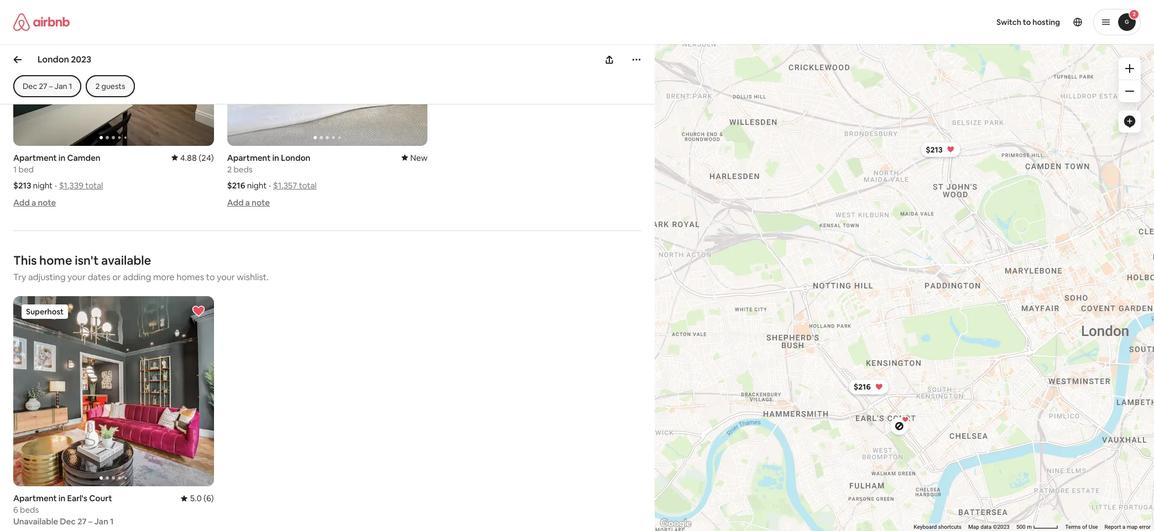 Task type: locate. For each thing, give the bounding box(es) containing it.
1 vertical spatial jan
[[94, 516, 108, 527]]

0 horizontal spatial add a note
[[13, 197, 56, 208]]

apartment up 6
[[13, 493, 57, 504]]

this
[[13, 252, 37, 268]]

map
[[1127, 524, 1138, 530]]

$216 inside button
[[853, 382, 870, 392]]

1
[[69, 81, 72, 91], [13, 164, 17, 174], [110, 516, 114, 527]]

1 vertical spatial $213
[[13, 180, 31, 190]]

total right $1,357
[[299, 180, 317, 191]]

– inside apartment in earl's court 6 beds unavailable dec 27 – jan 1
[[88, 516, 93, 527]]

report a map error
[[1105, 524, 1151, 530]]

in up $1,357
[[272, 152, 279, 163]]

2 inside the apartment in london 2 beds $216 night · $1,357 total
[[227, 164, 232, 174]]

apartment inside apartment in earl's court 6 beds unavailable dec 27 – jan 1
[[13, 493, 57, 504]]

1 inside dropdown button
[[69, 81, 72, 91]]

1 horizontal spatial ·
[[269, 180, 271, 191]]

a left map
[[1122, 524, 1125, 530]]

0 horizontal spatial 2
[[95, 81, 100, 91]]

2 vertical spatial 2
[[227, 164, 232, 174]]

1 vertical spatial 1
[[13, 164, 17, 174]]

0 vertical spatial dec
[[23, 81, 37, 91]]

add a note for $213
[[13, 197, 56, 208]]

– down court
[[88, 516, 93, 527]]

0 horizontal spatial night
[[33, 180, 53, 190]]

jan inside apartment in earl's court 6 beds unavailable dec 27 – jan 1
[[94, 516, 108, 527]]

1 vertical spatial $216
[[853, 382, 870, 392]]

1 horizontal spatial 27
[[77, 516, 87, 527]]

dec
[[23, 81, 37, 91], [60, 516, 76, 527]]

0 vertical spatial beds
[[234, 164, 253, 174]]

1 add a note from the left
[[13, 197, 56, 208]]

0 vertical spatial $216
[[227, 180, 245, 191]]

0 vertical spatial –
[[49, 81, 53, 91]]

0 horizontal spatial –
[[49, 81, 53, 91]]

· inside apartment in camden 1 bed $213 night · $1,339 total
[[55, 180, 57, 190]]

london 2023
[[38, 54, 91, 65]]

switch to hosting link
[[990, 11, 1067, 34]]

27
[[39, 81, 47, 91], [77, 516, 87, 527]]

0 horizontal spatial london
[[38, 54, 69, 65]]

add for $216
[[227, 197, 244, 208]]

more
[[153, 271, 175, 283]]

in left "earl's"
[[59, 493, 65, 504]]

map data ©2023
[[968, 524, 1010, 530]]

0 horizontal spatial a
[[31, 197, 36, 208]]

or
[[112, 271, 121, 283]]

add a note for $216
[[227, 197, 270, 208]]

2 for 2
[[1133, 11, 1136, 18]]

1 horizontal spatial dec
[[60, 516, 76, 527]]

(6)
[[204, 493, 214, 504]]

1 vertical spatial to
[[206, 271, 215, 283]]

1 vertical spatial dec
[[60, 516, 76, 527]]

1 horizontal spatial to
[[1023, 17, 1031, 27]]

total right $1,339
[[85, 180, 103, 190]]

0 horizontal spatial ·
[[55, 180, 57, 190]]

©2023
[[993, 524, 1010, 530]]

total
[[85, 180, 103, 190], [299, 180, 317, 191]]

27 inside dropdown button
[[39, 81, 47, 91]]

dates
[[88, 271, 110, 283]]

500 m button
[[1013, 524, 1062, 531]]

to right homes
[[206, 271, 215, 283]]

london up the 'dec 27 – jan 1' dropdown button
[[38, 54, 69, 65]]

your
[[68, 271, 86, 283]]

2 add from the left
[[227, 197, 244, 208]]

add down the apartment in london 2 beds $216 night · $1,357 total
[[227, 197, 244, 208]]

add a note down the apartment in london 2 beds $216 night · $1,357 total
[[227, 197, 270, 208]]

2 · from the left
[[269, 180, 271, 191]]

add a note down "bed"
[[13, 197, 56, 208]]

1 vertical spatial 27
[[77, 516, 87, 527]]

· for $1,357
[[269, 180, 271, 191]]

your wishlist.
[[217, 271, 269, 283]]

1 night from the left
[[33, 180, 53, 190]]

1 total from the left
[[85, 180, 103, 190]]

note down the apartment in london 2 beds $216 night · $1,357 total
[[252, 197, 270, 208]]

0 horizontal spatial note
[[38, 197, 56, 208]]

0 horizontal spatial $213
[[13, 180, 31, 190]]

2 night from the left
[[247, 180, 267, 191]]

jan
[[55, 81, 67, 91], [94, 516, 108, 527]]

· left $1,357
[[269, 180, 271, 191]]

apartment inside the apartment in london 2 beds $216 night · $1,357 total
[[227, 152, 271, 163]]

1 inside apartment in earl's court 6 beds unavailable dec 27 – jan 1
[[110, 516, 114, 527]]

0 horizontal spatial to
[[206, 271, 215, 283]]

dec inside dropdown button
[[23, 81, 37, 91]]

to right switch
[[1023, 17, 1031, 27]]

night for $216
[[247, 180, 267, 191]]

0 horizontal spatial jan
[[55, 81, 67, 91]]

add a note button down "bed"
[[13, 197, 56, 208]]

1 vertical spatial london
[[281, 152, 310, 163]]

add a note button
[[13, 197, 56, 208], [227, 197, 270, 208]]

dec 27 – jan 1
[[23, 81, 72, 91]]

1 horizontal spatial beds
[[234, 164, 253, 174]]

beds
[[234, 164, 253, 174], [20, 505, 39, 515]]

switch
[[997, 17, 1021, 27]]

night left $1,357
[[247, 180, 267, 191]]

0 horizontal spatial 27
[[39, 81, 47, 91]]

· left $1,339
[[55, 180, 57, 190]]

1 left "bed"
[[13, 164, 17, 174]]

night inside apartment in camden 1 bed $213 night · $1,339 total
[[33, 180, 53, 190]]

remove from wishlist: apartment in earl's court image
[[192, 304, 205, 318]]

group
[[13, 296, 214, 487]]

add a place to the map image
[[1123, 115, 1136, 128]]

google image
[[657, 517, 694, 531]]

2 horizontal spatial 1
[[110, 516, 114, 527]]

2 inside dropdown button
[[95, 81, 100, 91]]

data
[[981, 524, 991, 530]]

note down apartment in camden 1 bed $213 night · $1,339 total on the left of the page
[[38, 197, 56, 208]]

1 add from the left
[[13, 197, 30, 208]]

isn't available
[[75, 252, 151, 268]]

beds inside apartment in earl's court 6 beds unavailable dec 27 – jan 1
[[20, 505, 39, 515]]

1 horizontal spatial $213
[[925, 144, 942, 154]]

total inside apartment in camden 1 bed $213 night · $1,339 total
[[85, 180, 103, 190]]

to inside this home isn't available try adjusting your dates or adding more homes to your wishlist.
[[206, 271, 215, 283]]

1 down court
[[110, 516, 114, 527]]

note for $1,339
[[38, 197, 56, 208]]

1 inside apartment in camden 1 bed $213 night · $1,339 total
[[13, 164, 17, 174]]

home
[[39, 252, 72, 268]]

2 button
[[1093, 9, 1141, 35]]

dec 27 – jan 1 button
[[13, 75, 82, 97]]

1 add a note button from the left
[[13, 197, 56, 208]]

1 down london 2023
[[69, 81, 72, 91]]

in inside the apartment in london 2 beds $216 night · $1,357 total
[[272, 152, 279, 163]]

add a note button down the apartment in london 2 beds $216 night · $1,357 total
[[227, 197, 270, 208]]

total inside the apartment in london 2 beds $216 night · $1,357 total
[[299, 180, 317, 191]]

add down "bed"
[[13, 197, 30, 208]]

27 down "earl's"
[[77, 516, 87, 527]]

1 vertical spatial –
[[88, 516, 93, 527]]

shortcuts
[[938, 524, 962, 530]]

1 horizontal spatial –
[[88, 516, 93, 527]]

$216
[[227, 180, 245, 191], [853, 382, 870, 392]]

1 horizontal spatial a
[[245, 197, 250, 208]]

a
[[31, 197, 36, 208], [245, 197, 250, 208], [1122, 524, 1125, 530]]

1 horizontal spatial jan
[[94, 516, 108, 527]]

dec inside apartment in earl's court 6 beds unavailable dec 27 – jan 1
[[60, 516, 76, 527]]

2
[[1133, 11, 1136, 18], [95, 81, 100, 91], [227, 164, 232, 174]]

night inside the apartment in london 2 beds $216 night · $1,357 total
[[247, 180, 267, 191]]

note for $1,357
[[252, 197, 270, 208]]

add a note button for $216
[[227, 197, 270, 208]]

0 vertical spatial jan
[[55, 81, 67, 91]]

add
[[13, 197, 30, 208], [227, 197, 244, 208]]

1 note from the left
[[38, 197, 56, 208]]

2 vertical spatial 1
[[110, 516, 114, 527]]

apartment right (24)
[[227, 152, 271, 163]]

to
[[1023, 17, 1031, 27], [206, 271, 215, 283]]

2 horizontal spatial 2
[[1133, 11, 1136, 18]]

night
[[33, 180, 53, 190], [247, 180, 267, 191]]

a down "bed"
[[31, 197, 36, 208]]

– down london 2023
[[49, 81, 53, 91]]

in inside apartment in camden 1 bed $213 night · $1,339 total
[[59, 152, 65, 163]]

0 horizontal spatial add a note button
[[13, 197, 56, 208]]

0 horizontal spatial beds
[[20, 505, 39, 515]]

terms of use
[[1065, 524, 1098, 530]]

1 vertical spatial 2
[[95, 81, 100, 91]]

2 note from the left
[[252, 197, 270, 208]]

$1,339 total button
[[59, 180, 103, 190]]

guests
[[101, 81, 125, 91]]

27 down london 2023
[[39, 81, 47, 91]]

1 horizontal spatial note
[[252, 197, 270, 208]]

adding
[[123, 271, 151, 283]]

a down the apartment in london 2 beds $216 night · $1,357 total
[[245, 197, 250, 208]]

2 inside dropdown button
[[1133, 11, 1136, 18]]

1 horizontal spatial total
[[299, 180, 317, 191]]

1 horizontal spatial $216
[[853, 382, 870, 392]]

0 vertical spatial 2
[[1133, 11, 1136, 18]]

2 total from the left
[[299, 180, 317, 191]]

$213
[[925, 144, 942, 154], [13, 180, 31, 190]]

in
[[59, 152, 65, 163], [272, 152, 279, 163], [59, 493, 65, 504]]

$216 button
[[848, 379, 889, 395]]

$213 button
[[921, 142, 961, 157]]

0 horizontal spatial total
[[85, 180, 103, 190]]

6
[[13, 505, 18, 515]]

·
[[55, 180, 57, 190], [269, 180, 271, 191]]

1 horizontal spatial add a note button
[[227, 197, 270, 208]]

$213 inside apartment in camden 1 bed $213 night · $1,339 total
[[13, 180, 31, 190]]

–
[[49, 81, 53, 91], [88, 516, 93, 527]]

jan down court
[[94, 516, 108, 527]]

1 · from the left
[[55, 180, 57, 190]]

night for $213
[[33, 180, 53, 190]]

· inside the apartment in london 2 beds $216 night · $1,357 total
[[269, 180, 271, 191]]

0 horizontal spatial add
[[13, 197, 30, 208]]

london
[[38, 54, 69, 65], [281, 152, 310, 163]]

add a note
[[13, 197, 56, 208], [227, 197, 270, 208]]

0 vertical spatial $213
[[925, 144, 942, 154]]

2 guests
[[95, 81, 125, 91]]

4.88 (24)
[[180, 152, 214, 163]]

keyboard
[[914, 524, 937, 530]]

0 vertical spatial 27
[[39, 81, 47, 91]]

0 vertical spatial to
[[1023, 17, 1031, 27]]

in inside apartment in earl's court 6 beds unavailable dec 27 – jan 1
[[59, 493, 65, 504]]

1 horizontal spatial night
[[247, 180, 267, 191]]

1 horizontal spatial 1
[[69, 81, 72, 91]]

adjusting
[[28, 271, 66, 283]]

1 vertical spatial beds
[[20, 505, 39, 515]]

0 vertical spatial london
[[38, 54, 69, 65]]

night down "bed"
[[33, 180, 53, 190]]

apartment in camden 1 bed $213 night · $1,339 total
[[13, 152, 103, 190]]

jan inside dropdown button
[[55, 81, 67, 91]]

1 horizontal spatial add a note
[[227, 197, 270, 208]]

0 horizontal spatial 1
[[13, 164, 17, 174]]

2 horizontal spatial a
[[1122, 524, 1125, 530]]

2 add a note from the left
[[227, 197, 270, 208]]

use
[[1089, 524, 1098, 530]]

in left camden
[[59, 152, 65, 163]]

this home isn't available try adjusting your dates or adding more homes to your wishlist.
[[13, 252, 269, 283]]

0 vertical spatial 1
[[69, 81, 72, 91]]

jan down london 2023
[[55, 81, 67, 91]]

2 add a note button from the left
[[227, 197, 270, 208]]

1 horizontal spatial 2
[[227, 164, 232, 174]]

apartment up "bed"
[[13, 152, 57, 163]]

total for $1,357 total
[[299, 180, 317, 191]]

note
[[38, 197, 56, 208], [252, 197, 270, 208]]

1 horizontal spatial add
[[227, 197, 244, 208]]

1 horizontal spatial london
[[281, 152, 310, 163]]

to inside profile element
[[1023, 17, 1031, 27]]

apartment
[[13, 152, 57, 163], [227, 152, 271, 163], [13, 493, 57, 504]]

of
[[1082, 524, 1087, 530]]

keyboard shortcuts button
[[914, 524, 962, 531]]

zoom in image
[[1125, 64, 1134, 73]]

earl's
[[67, 493, 87, 504]]

0 horizontal spatial dec
[[23, 81, 37, 91]]

$1,339
[[59, 180, 83, 190]]

apartment inside apartment in camden 1 bed $213 night · $1,339 total
[[13, 152, 57, 163]]

terms
[[1065, 524, 1081, 530]]

london up $1,357 total 'button'
[[281, 152, 310, 163]]

try
[[13, 271, 26, 283]]

total for $1,339 total
[[85, 180, 103, 190]]

0 horizontal spatial $216
[[227, 180, 245, 191]]



Task type: vqa. For each thing, say whether or not it's contained in the screenshot.
STEEL to the left
no



Task type: describe. For each thing, give the bounding box(es) containing it.
google map
including 3 saved stays. region
[[525, 40, 1154, 531]]

unavailable
[[13, 516, 58, 527]]

· for $1,339
[[55, 180, 57, 190]]

beds inside the apartment in london 2 beds $216 night · $1,357 total
[[234, 164, 253, 174]]

2 for 2 guests
[[95, 81, 100, 91]]

5.0 out of 5 average rating,  6 reviews image
[[181, 493, 214, 504]]

$216 inside the apartment in london 2 beds $216 night · $1,357 total
[[227, 180, 245, 191]]

5.0
[[190, 493, 202, 504]]

add for $213
[[13, 197, 30, 208]]

camden
[[67, 152, 100, 163]]

new
[[410, 152, 428, 163]]

2023
[[71, 54, 91, 65]]

– inside dropdown button
[[49, 81, 53, 91]]

27 inside apartment in earl's court 6 beds unavailable dec 27 – jan 1
[[77, 516, 87, 527]]

5.0 (6)
[[190, 493, 214, 504]]

homes
[[177, 271, 204, 283]]

m
[[1027, 524, 1032, 530]]

report
[[1105, 524, 1121, 530]]

zoom out image
[[1125, 87, 1134, 96]]

$1,357 total button
[[273, 180, 317, 191]]

4.88
[[180, 152, 197, 163]]

4.88 out of 5 average rating,  24 reviews image
[[171, 152, 214, 163]]

a for $216
[[245, 197, 250, 208]]

profile element
[[590, 0, 1141, 44]]

hosting
[[1032, 17, 1060, 27]]

in for camden
[[59, 152, 65, 163]]

apartment for 2 beds
[[227, 152, 271, 163]]

apartment in earl's court 6 beds unavailable dec 27 – jan 1
[[13, 493, 114, 527]]

new place to stay image
[[401, 152, 428, 163]]

london inside the apartment in london 2 beds $216 night · $1,357 total
[[281, 152, 310, 163]]

apartment for 1 bed
[[13, 152, 57, 163]]

in for earl's
[[59, 493, 65, 504]]

error
[[1139, 524, 1151, 530]]

$213 inside button
[[925, 144, 942, 154]]

add a note button for $213
[[13, 197, 56, 208]]

report a map error link
[[1105, 524, 1151, 530]]

$1,357
[[273, 180, 297, 191]]

in for london
[[272, 152, 279, 163]]

500
[[1016, 524, 1026, 530]]

switch to hosting
[[997, 17, 1060, 27]]

a for $213
[[31, 197, 36, 208]]

apartment for 6 beds
[[13, 493, 57, 504]]

2 guests button
[[86, 75, 135, 97]]

court
[[89, 493, 112, 504]]

terms of use link
[[1065, 524, 1098, 530]]

keyboard shortcuts
[[914, 524, 962, 530]]

map
[[968, 524, 979, 530]]

(24)
[[199, 152, 214, 163]]

bed
[[19, 164, 34, 174]]

500 m
[[1016, 524, 1033, 530]]

apartment in london 2 beds $216 night · $1,357 total
[[227, 152, 317, 191]]



